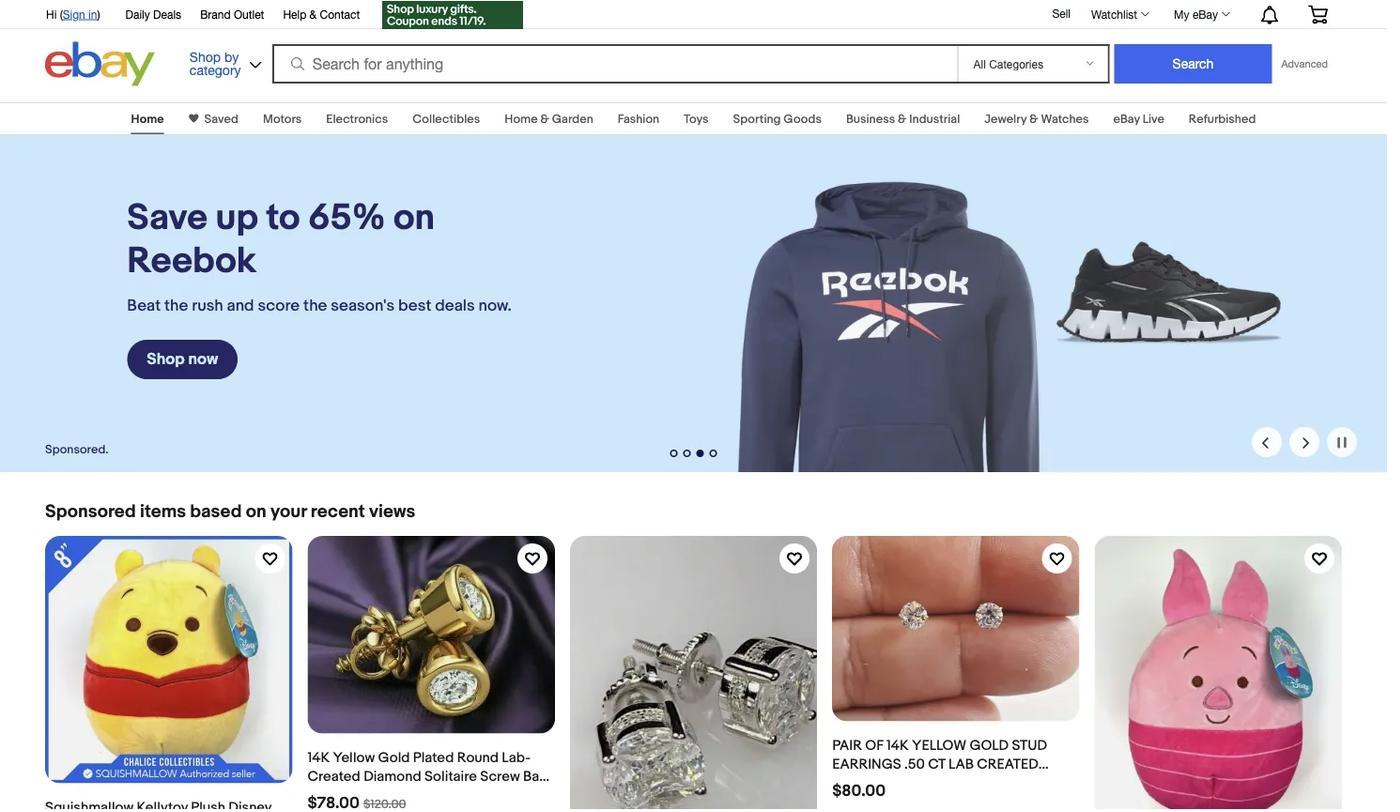 Task type: describe. For each thing, give the bounding box(es) containing it.
& for jewelry
[[1030, 112, 1038, 126]]

sell
[[1052, 7, 1071, 20]]

my ebay
[[1174, 8, 1218, 21]]

save
[[127, 197, 207, 240]]

goods
[[784, 112, 822, 126]]

lab
[[949, 757, 974, 774]]

garden
[[552, 112, 593, 126]]

ebay inside 'account' navigation
[[1193, 8, 1218, 21]]

outlet
[[234, 8, 264, 21]]

electronics link
[[326, 112, 388, 126]]

.50
[[905, 757, 925, 774]]

advanced
[[1282, 58, 1328, 70]]

by
[[224, 49, 239, 64]]

and
[[227, 296, 254, 316]]

deals
[[435, 296, 475, 316]]

yellow
[[912, 738, 967, 755]]

contact
[[320, 8, 360, 21]]

screw
[[480, 769, 520, 786]]

14k inside pair of 14k yellow gold stud earrings .50 ct lab created diamonds/ 5mm
[[887, 738, 909, 755]]

ct
[[928, 757, 945, 774]]

pair of 14k yellow gold stud earrings .50 ct lab created diamonds/ 5mm
[[832, 738, 1047, 792]]

2 the from the left
[[303, 296, 327, 316]]

recent
[[311, 501, 365, 523]]

1 the from the left
[[164, 296, 188, 316]]

daily deals link
[[125, 5, 181, 25]]

up
[[216, 197, 258, 240]]

yellow
[[333, 750, 375, 767]]

earrings
[[308, 788, 359, 805]]

help
[[283, 8, 306, 21]]

shop by category button
[[181, 42, 266, 82]]

shop by category banner
[[36, 0, 1342, 91]]

none text field inside 14k yellow gold plated round lab- created diamond solitaire screw back earrings link
[[308, 794, 360, 811]]

fashion link
[[618, 112, 659, 126]]

jewelry
[[985, 112, 1027, 126]]

my ebay link
[[1164, 3, 1239, 25]]

sponsored.
[[45, 442, 108, 457]]

business
[[846, 112, 895, 126]]

(
[[60, 8, 63, 21]]

0 horizontal spatial ebay
[[1113, 112, 1140, 126]]

shop for shop now
[[147, 350, 185, 370]]

lab-
[[502, 750, 531, 767]]

diamonds/
[[832, 775, 913, 792]]

in
[[88, 8, 97, 21]]

help & contact
[[283, 8, 360, 21]]

business & industrial link
[[846, 112, 960, 126]]

toys link
[[684, 112, 709, 126]]

Search for anything text field
[[275, 46, 954, 82]]

diamond
[[364, 769, 421, 786]]

sign in link
[[63, 8, 97, 21]]

watchlist
[[1091, 8, 1138, 21]]

shop for shop by category
[[190, 49, 221, 64]]

ebay live link
[[1113, 112, 1165, 126]]

home & garden
[[505, 112, 593, 126]]

created
[[308, 769, 360, 786]]

shop now link
[[127, 340, 238, 379]]

score
[[258, 296, 300, 316]]

gold
[[378, 750, 410, 767]]

stud
[[1012, 738, 1047, 755]]

previous price $120.00 text field
[[363, 798, 406, 811]]

to
[[266, 197, 300, 240]]

round
[[457, 750, 499, 767]]

now.
[[479, 296, 512, 316]]



Task type: locate. For each thing, give the bounding box(es) containing it.
home & garden link
[[505, 112, 593, 126]]

reebok
[[127, 240, 256, 284]]

on inside the "save up to 65% on reebok"
[[394, 197, 435, 240]]

home left "saved" link
[[131, 112, 164, 126]]

& right help
[[310, 8, 317, 21]]

jewelry & watches
[[985, 112, 1089, 126]]

on left your
[[246, 501, 266, 523]]

shop left 'by'
[[190, 49, 221, 64]]

refurbished link
[[1189, 112, 1256, 126]]

get the coupon image
[[382, 1, 523, 29]]

0 horizontal spatial shop
[[147, 350, 185, 370]]

electronics
[[326, 112, 388, 126]]

collectibles
[[412, 112, 480, 126]]

14k
[[887, 738, 909, 755], [308, 750, 330, 767]]

sporting goods
[[733, 112, 822, 126]]

14k yellow gold plated round lab- created diamond solitaire screw back earrings
[[308, 750, 555, 805]]

1 horizontal spatial ebay
[[1193, 8, 1218, 21]]

toys
[[684, 112, 709, 126]]

pair
[[832, 738, 862, 755]]

5mm
[[917, 775, 949, 792]]

save up to 65% on reebok
[[127, 197, 435, 284]]

the right score
[[303, 296, 327, 316]]

back
[[523, 769, 555, 786]]

deals
[[153, 8, 181, 21]]

fashion
[[618, 112, 659, 126]]

)
[[97, 8, 100, 21]]

based
[[190, 501, 242, 523]]

ebay left live
[[1113, 112, 1140, 126]]

live
[[1143, 112, 1165, 126]]

watchlist link
[[1081, 3, 1158, 25]]

account navigation
[[36, 0, 1342, 31]]

shop inside shop by category
[[190, 49, 221, 64]]

hi ( sign in )
[[46, 8, 100, 21]]

2 home from the left
[[505, 112, 538, 126]]

& right the jewelry
[[1030, 112, 1038, 126]]

& for business
[[898, 112, 907, 126]]

jewelry & watches link
[[985, 112, 1089, 126]]

on
[[394, 197, 435, 240], [246, 501, 266, 523]]

sponsored
[[45, 501, 136, 523]]

category
[[190, 62, 241, 77]]

0 horizontal spatial on
[[246, 501, 266, 523]]

industrial
[[909, 112, 960, 126]]

& for help
[[310, 8, 317, 21]]

help & contact link
[[283, 5, 360, 25]]

your
[[270, 501, 307, 523]]

daily deals
[[125, 8, 181, 21]]

None submit
[[1114, 44, 1272, 84]]

items
[[140, 501, 186, 523]]

0 vertical spatial shop
[[190, 49, 221, 64]]

sporting
[[733, 112, 781, 126]]

1 home from the left
[[131, 112, 164, 126]]

refurbished
[[1189, 112, 1256, 126]]

the left rush
[[164, 296, 188, 316]]

1 horizontal spatial 14k
[[887, 738, 909, 755]]

beat
[[127, 296, 161, 316]]

of
[[865, 738, 883, 755]]

earrings
[[832, 757, 901, 774]]

your shopping cart image
[[1307, 5, 1329, 24]]

sponsored items based on your recent views
[[45, 501, 415, 523]]

ebay right my
[[1193, 8, 1218, 21]]

rush
[[192, 296, 223, 316]]

on right 65%
[[394, 197, 435, 240]]

1 vertical spatial shop
[[147, 350, 185, 370]]

now
[[188, 350, 218, 370]]

14k right of
[[887, 738, 909, 755]]

& left garden
[[541, 112, 549, 126]]

14k yellow gold plated round lab- created diamond solitaire screw back earrings link
[[308, 536, 555, 811]]

shop by category
[[190, 49, 241, 77]]

sign
[[63, 8, 85, 21]]

home for home & garden
[[505, 112, 538, 126]]

0 horizontal spatial 14k
[[308, 750, 330, 767]]

my
[[1174, 8, 1190, 21]]

& right business
[[898, 112, 907, 126]]

shop
[[190, 49, 221, 64], [147, 350, 185, 370]]

motors
[[263, 112, 302, 126]]

brand outlet
[[200, 8, 264, 21]]

1 horizontal spatial home
[[505, 112, 538, 126]]

saved link
[[199, 112, 238, 126]]

best
[[398, 296, 432, 316]]

saved
[[204, 112, 238, 126]]

65%
[[308, 197, 386, 240]]

none submit inside shop by category banner
[[1114, 44, 1272, 84]]

plated
[[413, 750, 454, 767]]

the
[[164, 296, 188, 316], [303, 296, 327, 316]]

brand outlet link
[[200, 5, 264, 25]]

1 vertical spatial ebay
[[1113, 112, 1140, 126]]

home for home
[[131, 112, 164, 126]]

1 horizontal spatial the
[[303, 296, 327, 316]]

business & industrial
[[846, 112, 960, 126]]

beat the rush and score the season's best deals now.
[[127, 296, 512, 316]]

season's
[[331, 296, 395, 316]]

hi
[[46, 8, 57, 21]]

None text field
[[308, 794, 360, 811]]

& inside 'account' navigation
[[310, 8, 317, 21]]

0 horizontal spatial the
[[164, 296, 188, 316]]

watches
[[1041, 112, 1089, 126]]

$80.00 text field
[[832, 781, 886, 801]]

brand
[[200, 8, 231, 21]]

0 vertical spatial ebay
[[1193, 8, 1218, 21]]

1 vertical spatial on
[[246, 501, 266, 523]]

home left garden
[[505, 112, 538, 126]]

& for home
[[541, 112, 549, 126]]

sell link
[[1044, 7, 1079, 20]]

14k up created
[[308, 750, 330, 767]]

daily
[[125, 8, 150, 21]]

solitaire
[[424, 769, 477, 786]]

collectibles link
[[412, 112, 480, 126]]

shop now
[[147, 350, 218, 370]]

gold
[[970, 738, 1009, 755]]

0 horizontal spatial home
[[131, 112, 164, 126]]

created
[[977, 757, 1039, 774]]

advanced link
[[1272, 45, 1337, 83]]

sporting goods link
[[733, 112, 822, 126]]

1 horizontal spatial on
[[394, 197, 435, 240]]

shop left now
[[147, 350, 185, 370]]

14k inside 14k yellow gold plated round lab- created diamond solitaire screw back earrings
[[308, 750, 330, 767]]

views
[[369, 501, 415, 523]]

1 horizontal spatial shop
[[190, 49, 221, 64]]

ebay live
[[1113, 112, 1165, 126]]

0 vertical spatial on
[[394, 197, 435, 240]]

motors link
[[263, 112, 302, 126]]



Task type: vqa. For each thing, say whether or not it's contained in the screenshot.
top Shop
yes



